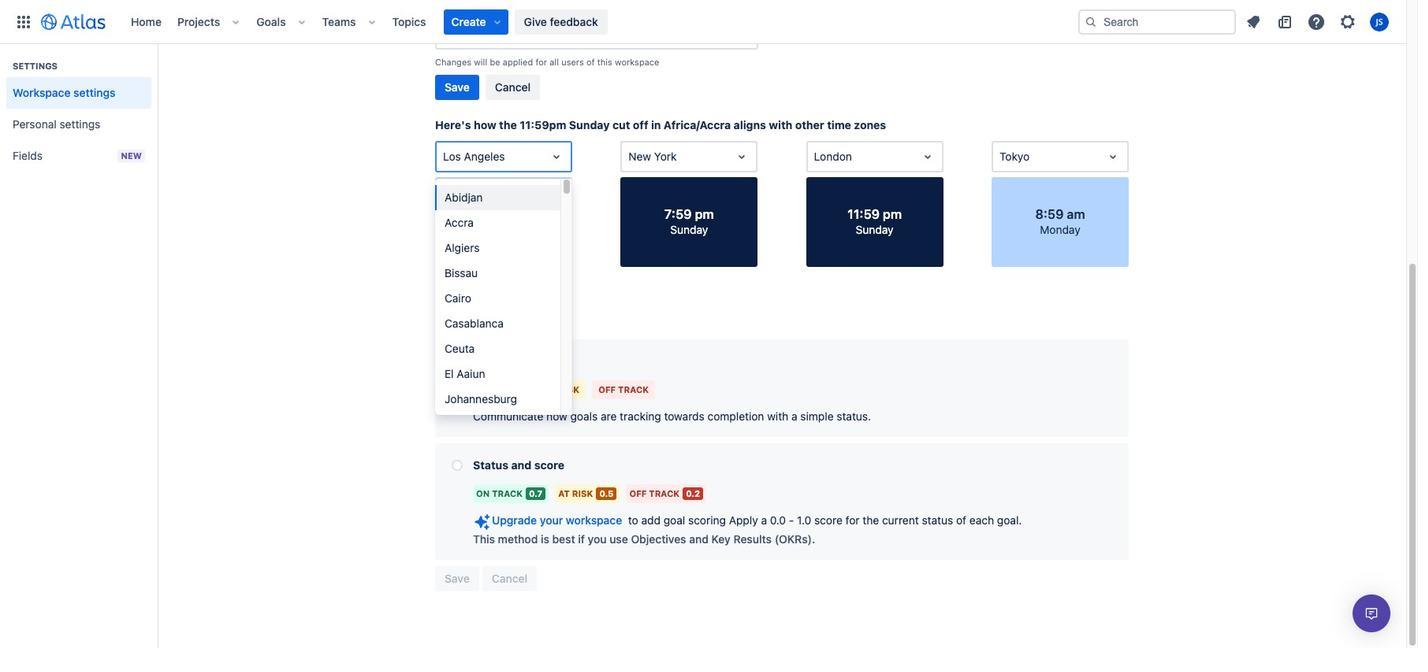 Task type: describe. For each thing, give the bounding box(es) containing it.
open image for abidjan
[[547, 147, 566, 166]]

7:59
[[665, 207, 692, 221]]

new york
[[629, 150, 677, 163]]

here's how the 11:59pm sunday cut off in africa/accra aligns with other time zones
[[435, 118, 886, 132]]

in
[[651, 118, 661, 132]]

at risk
[[545, 385, 580, 395]]

status.
[[837, 410, 871, 423]]

goal.
[[997, 514, 1022, 527]]

tokyo
[[1000, 150, 1030, 163]]

simple
[[800, 410, 834, 423]]

status inside apply a 0.0 - 1.0 score for the current status of each goal. this method is best if you use objectives and key results (okrs).
[[922, 514, 953, 527]]

pm for 11:59 pm sunday
[[883, 207, 902, 221]]

7:59 pm sunday
[[665, 207, 714, 236]]

aaiun
[[457, 367, 485, 381]]

am
[[1067, 207, 1085, 221]]

key
[[711, 533, 731, 546]]

fields
[[13, 149, 43, 162]]

8:59
[[1035, 207, 1064, 221]]

this
[[597, 57, 612, 67]]

el aaiun
[[445, 367, 485, 381]]

upgrade
[[492, 514, 537, 527]]

upgrade your workspace
[[492, 514, 622, 527]]

top element
[[9, 0, 1078, 44]]

11:59 pm sunday
[[848, 207, 902, 236]]

score inside apply a 0.0 - 1.0 score for the current status of each goal. this method is best if you use objectives and key results (okrs).
[[814, 514, 843, 527]]

will
[[474, 57, 487, 67]]

cancel
[[495, 80, 531, 94]]

simple status
[[473, 355, 547, 368]]

11:59pm
[[520, 118, 566, 132]]

new
[[121, 151, 142, 161]]

11:59
[[848, 207, 880, 221]]

home link
[[126, 9, 166, 34]]

atlas paid feature image
[[473, 513, 492, 532]]

pm for 4:59 pm
[[510, 207, 529, 221]]

0 horizontal spatial scoring
[[465, 306, 510, 320]]

los angeles
[[443, 150, 505, 163]]

completion
[[708, 410, 764, 423]]

best
[[552, 533, 575, 546]]

search image
[[1085, 15, 1097, 28]]

applied
[[503, 57, 533, 67]]

off track
[[598, 385, 649, 395]]

york
[[654, 150, 677, 163]]

off for off track
[[598, 385, 616, 395]]

give feedback button
[[514, 9, 608, 34]]

create
[[451, 15, 486, 28]]

off track 0.2
[[629, 489, 700, 499]]

personal settings
[[13, 117, 100, 131]]

personal settings link
[[6, 109, 151, 140]]

is
[[541, 533, 549, 546]]

london
[[814, 150, 852, 163]]

1 vertical spatial with
[[767, 410, 789, 423]]

0.5
[[599, 489, 614, 499]]

johannesburg
[[445, 393, 517, 406]]

0.2
[[686, 489, 700, 499]]

0 horizontal spatial the
[[499, 118, 517, 132]]

time
[[827, 118, 851, 132]]

for inside apply a 0.0 - 1.0 score for the current status of each goal. this method is best if you use objectives and key results (okrs).
[[846, 514, 860, 527]]

sunday for 11:59 pm
[[856, 223, 894, 236]]

teams
[[322, 15, 356, 28]]

goal
[[435, 306, 462, 320]]

feedback
[[550, 15, 598, 28]]

goal scoring method
[[435, 306, 559, 320]]

notifications image
[[1244, 12, 1263, 31]]

method inside apply a 0.0 - 1.0 score for the current status of each goal. this method is best if you use objectives and key results (okrs).
[[498, 533, 538, 546]]

Search field
[[1078, 9, 1236, 34]]

track for off track 0.2
[[649, 489, 680, 499]]

settings
[[13, 61, 58, 71]]

at risk 0.5
[[558, 489, 614, 499]]

add
[[641, 514, 661, 527]]

on track
[[479, 385, 526, 395]]

ceuta
[[445, 342, 475, 355]]

settings for workspace settings
[[73, 86, 116, 99]]

bissau
[[445, 266, 478, 280]]

upgrade your workspace link
[[473, 513, 622, 532]]

personal
[[13, 117, 57, 131]]

0.0
[[770, 514, 786, 527]]

0 vertical spatial with
[[769, 118, 792, 132]]

other
[[795, 118, 824, 132]]

1 vertical spatial africa/accra
[[664, 118, 731, 132]]

objectives
[[631, 533, 686, 546]]

0 vertical spatial method
[[513, 306, 559, 320]]

all
[[550, 57, 559, 67]]

apply a 0.0 - 1.0 score for the current status of each goal. this method is best if you use objectives and key results (okrs).
[[473, 514, 1022, 546]]

the inside apply a 0.0 - 1.0 score for the current status of each goal. this method is best if you use objectives and key results (okrs).
[[863, 514, 879, 527]]

you
[[588, 533, 607, 546]]

0 vertical spatial for
[[536, 57, 547, 67]]

workspace
[[13, 86, 71, 99]]

0 horizontal spatial status
[[513, 355, 547, 368]]

open image for 8:59 am
[[1104, 147, 1123, 166]]

this method is best if you use objectives and key results (okrs). link
[[473, 532, 815, 548]]

communicate how goals are tracking towards completion with a simple status.
[[473, 410, 871, 423]]

-
[[789, 514, 794, 527]]

risk for at risk 0.5
[[572, 489, 593, 499]]



Task type: locate. For each thing, give the bounding box(es) containing it.
with left "simple"
[[767, 410, 789, 423]]

on down aaiun on the bottom left
[[479, 385, 493, 395]]

pm right 7:59 on the top of the page
[[695, 207, 714, 221]]

angeles
[[464, 150, 505, 163]]

0 vertical spatial how
[[474, 118, 496, 132]]

score right 1.0 in the right bottom of the page
[[814, 514, 843, 527]]

banner containing home
[[0, 0, 1406, 44]]

how for the
[[474, 118, 496, 132]]

the left 11:59pm
[[499, 118, 517, 132]]

1 vertical spatial of
[[956, 514, 967, 527]]

workspace
[[615, 57, 659, 67], [566, 514, 622, 527]]

1 vertical spatial off
[[629, 489, 647, 499]]

sunday for 7:59 pm
[[670, 223, 708, 236]]

0 horizontal spatial sunday
[[569, 118, 610, 132]]

1 vertical spatial on
[[476, 489, 490, 499]]

track up "goal"
[[649, 489, 680, 499]]

2 horizontal spatial sunday
[[856, 223, 894, 236]]

changes
[[435, 57, 471, 67]]

on up atlas paid feature icon
[[476, 489, 490, 499]]

simple
[[473, 355, 510, 368]]

1 vertical spatial method
[[498, 533, 538, 546]]

each
[[970, 514, 994, 527]]

if
[[578, 533, 585, 546]]

of left this at the top left of the page
[[586, 57, 595, 67]]

workspace right this at the top left of the page
[[615, 57, 659, 67]]

1.0
[[797, 514, 811, 527]]

this
[[473, 533, 495, 546]]

0 vertical spatial score
[[534, 459, 565, 472]]

status and score
[[473, 459, 565, 472]]

tracking
[[620, 410, 661, 423]]

goal
[[664, 514, 685, 527]]

towards
[[664, 410, 705, 423]]

0 horizontal spatial and
[[511, 459, 532, 472]]

risk
[[559, 385, 580, 395], [572, 489, 593, 499]]

group containing workspace settings
[[6, 44, 151, 177]]

pm for 7:59 pm sunday
[[695, 207, 714, 221]]

track up "tracking" on the bottom of the page
[[618, 385, 649, 395]]

scoring up key
[[688, 514, 726, 527]]

sunday left cut
[[569, 118, 610, 132]]

a inside apply a 0.0 - 1.0 score for the current status of each goal. this method is best if you use objectives and key results (okrs).
[[761, 514, 767, 527]]

zones
[[854, 118, 886, 132]]

africa/accra right in
[[664, 118, 731, 132]]

goals
[[256, 15, 286, 28]]

settings up personal settings link
[[73, 86, 116, 99]]

give feedback
[[524, 15, 598, 28]]

for left current
[[846, 514, 860, 527]]

cairo
[[445, 292, 471, 305]]

1 horizontal spatial sunday
[[670, 223, 708, 236]]

to
[[628, 514, 638, 527]]

scoring down the cairo
[[465, 306, 510, 320]]

0 vertical spatial the
[[499, 118, 517, 132]]

teams link
[[317, 9, 361, 34]]

los
[[443, 150, 461, 163]]

be
[[490, 57, 500, 67]]

for left all
[[536, 57, 547, 67]]

0 vertical spatial a
[[791, 410, 797, 423]]

risk for at risk
[[559, 385, 580, 395]]

pm inside the 7:59 pm sunday
[[695, 207, 714, 221]]

1 vertical spatial status
[[922, 514, 953, 527]]

off up to
[[629, 489, 647, 499]]

0 vertical spatial on
[[479, 385, 493, 395]]

off up the are
[[598, 385, 616, 395]]

method
[[513, 306, 559, 320], [498, 533, 538, 546]]

1 vertical spatial the
[[863, 514, 879, 527]]

at for at risk
[[545, 385, 556, 395]]

of inside apply a 0.0 - 1.0 score for the current status of each goal. this method is best if you use objectives and key results (okrs).
[[956, 514, 967, 527]]

topics link
[[387, 9, 431, 34]]

1 vertical spatial risk
[[572, 489, 593, 499]]

1 horizontal spatial how
[[546, 410, 567, 423]]

score
[[534, 459, 565, 472], [814, 514, 843, 527]]

save
[[445, 80, 470, 94]]

off for off track 0.2
[[629, 489, 647, 499]]

with left other
[[769, 118, 792, 132]]

home
[[131, 15, 162, 28]]

status right simple
[[513, 355, 547, 368]]

score up 0.7
[[534, 459, 565, 472]]

and right status
[[511, 459, 532, 472]]

1 vertical spatial for
[[846, 514, 860, 527]]

on
[[479, 385, 493, 395], [476, 489, 490, 499]]

projects link
[[173, 9, 225, 34]]

0 vertical spatial of
[[586, 57, 595, 67]]

1 horizontal spatial of
[[956, 514, 967, 527]]

track up upgrade at the bottom left of the page
[[492, 489, 523, 499]]

and left key
[[689, 533, 709, 546]]

how for goals
[[546, 410, 567, 423]]

None text field
[[443, 149, 446, 165], [629, 149, 632, 165], [814, 149, 817, 165], [1000, 149, 1003, 165], [443, 149, 446, 165], [629, 149, 632, 165], [814, 149, 817, 165], [1000, 149, 1003, 165]]

track up communicate
[[495, 385, 526, 395]]

0 vertical spatial africa/accra
[[443, 27, 505, 40]]

off
[[633, 118, 648, 132]]

on for on track
[[479, 385, 493, 395]]

how
[[474, 118, 496, 132], [546, 410, 567, 423]]

0 horizontal spatial for
[[536, 57, 547, 67]]

sunday down 11:59
[[856, 223, 894, 236]]

1 vertical spatial how
[[546, 410, 567, 423]]

0 vertical spatial status
[[513, 355, 547, 368]]

at for at risk 0.5
[[558, 489, 570, 499]]

1 horizontal spatial pm
[[695, 207, 714, 221]]

1 horizontal spatial score
[[814, 514, 843, 527]]

scoring
[[465, 306, 510, 320], [688, 514, 726, 527]]

4:59 pm
[[478, 207, 529, 221]]

1 horizontal spatial africa/accra
[[664, 118, 731, 132]]

2 horizontal spatial pm
[[883, 207, 902, 221]]

accra
[[445, 216, 474, 229]]

goals link
[[252, 9, 291, 34]]

0 horizontal spatial how
[[474, 118, 496, 132]]

8:59 am monday
[[1035, 207, 1085, 236]]

abidjan
[[445, 191, 483, 204]]

method up simple status
[[513, 306, 559, 320]]

pm right 4:59
[[510, 207, 529, 221]]

open image for 11:59 pm
[[918, 147, 937, 166]]

status
[[473, 459, 509, 472]]

the
[[499, 118, 517, 132], [863, 514, 879, 527]]

changes will be applied for all users of this workspace
[[435, 57, 659, 67]]

how up angeles
[[474, 118, 496, 132]]

1 vertical spatial score
[[814, 514, 843, 527]]

1 pm from the left
[[510, 207, 529, 221]]

results
[[733, 533, 772, 546]]

1 vertical spatial a
[[761, 514, 767, 527]]

1 vertical spatial settings
[[60, 117, 100, 131]]

at
[[545, 385, 556, 395], [558, 489, 570, 499]]

and inside apply a 0.0 - 1.0 score for the current status of each goal. this method is best if you use objectives and key results (okrs).
[[689, 533, 709, 546]]

track for on track 0.7
[[492, 489, 523, 499]]

a left 0.0
[[761, 514, 767, 527]]

settings image
[[1339, 12, 1357, 31]]

projects
[[177, 15, 220, 28]]

0 vertical spatial at
[[545, 385, 556, 395]]

status right current
[[922, 514, 953, 527]]

sunday inside 11:59 pm sunday
[[856, 223, 894, 236]]

settings down the workspace settings link
[[60, 117, 100, 131]]

0 horizontal spatial of
[[586, 57, 595, 67]]

4:59
[[478, 207, 507, 221]]

africa/accra up will at the top left
[[443, 27, 505, 40]]

track for on track
[[495, 385, 526, 395]]

at up upgrade your workspace at left bottom
[[558, 489, 570, 499]]

switch to... image
[[14, 12, 33, 31]]

on track 0.7
[[476, 489, 543, 499]]

2 pm from the left
[[695, 207, 714, 221]]

1 horizontal spatial for
[[846, 514, 860, 527]]

account image
[[1370, 12, 1389, 31]]

pm
[[510, 207, 529, 221], [695, 207, 714, 221], [883, 207, 902, 221]]

1 vertical spatial at
[[558, 489, 570, 499]]

save button
[[435, 75, 479, 100]]

at right on track
[[545, 385, 556, 395]]

casablanca
[[445, 317, 504, 330]]

are
[[601, 410, 617, 423]]

0 vertical spatial risk
[[559, 385, 580, 395]]

aligns
[[734, 118, 766, 132]]

cut
[[613, 118, 630, 132]]

open intercom messenger image
[[1362, 605, 1381, 624]]

your
[[540, 514, 563, 527]]

sunday down 7:59 on the top of the page
[[670, 223, 708, 236]]

workspace settings link
[[6, 77, 151, 109]]

risk up goals
[[559, 385, 580, 395]]

of left the each
[[956, 514, 967, 527]]

0 horizontal spatial off
[[598, 385, 616, 395]]

3 pm from the left
[[883, 207, 902, 221]]

0 vertical spatial settings
[[73, 86, 116, 99]]

new
[[629, 150, 651, 163]]

method down upgrade at the bottom left of the page
[[498, 533, 538, 546]]

of
[[586, 57, 595, 67], [956, 514, 967, 527]]

settings for personal settings
[[60, 117, 100, 131]]

users
[[561, 57, 584, 67]]

1 horizontal spatial at
[[558, 489, 570, 499]]

pm right 11:59
[[883, 207, 902, 221]]

create button
[[443, 9, 508, 34]]

0 vertical spatial scoring
[[465, 306, 510, 320]]

workspace settings
[[13, 86, 116, 99]]

a
[[791, 410, 797, 423], [761, 514, 767, 527]]

here's
[[435, 118, 471, 132]]

group
[[6, 44, 151, 177]]

1 vertical spatial and
[[689, 533, 709, 546]]

1 horizontal spatial off
[[629, 489, 647, 499]]

(okrs).
[[775, 533, 815, 546]]

0 vertical spatial off
[[598, 385, 616, 395]]

open image
[[733, 24, 752, 43], [547, 147, 566, 166], [733, 147, 752, 166], [918, 147, 937, 166], [1104, 147, 1123, 166]]

1 horizontal spatial status
[[922, 514, 953, 527]]

cancel button
[[485, 75, 540, 100]]

1 horizontal spatial and
[[689, 533, 709, 546]]

open image for 7:59 pm
[[733, 147, 752, 166]]

the left current
[[863, 514, 879, 527]]

0 horizontal spatial at
[[545, 385, 556, 395]]

0 horizontal spatial pm
[[510, 207, 529, 221]]

workspace up you
[[566, 514, 622, 527]]

1 vertical spatial workspace
[[566, 514, 622, 527]]

0 vertical spatial and
[[511, 459, 532, 472]]

help image
[[1307, 12, 1326, 31]]

track for off track
[[618, 385, 649, 395]]

and
[[511, 459, 532, 472], [689, 533, 709, 546]]

risk left the 0.5
[[572, 489, 593, 499]]

0.7
[[529, 489, 543, 499]]

1 horizontal spatial scoring
[[688, 514, 726, 527]]

use
[[610, 533, 628, 546]]

pm inside 11:59 pm sunday
[[883, 207, 902, 221]]

0 horizontal spatial a
[[761, 514, 767, 527]]

sunday inside the 7:59 pm sunday
[[670, 223, 708, 236]]

how left goals
[[546, 410, 567, 423]]

el
[[445, 367, 454, 381]]

monday
[[1040, 223, 1081, 236]]

0 horizontal spatial africa/accra
[[443, 27, 505, 40]]

current
[[882, 514, 919, 527]]

banner
[[0, 0, 1406, 44]]

0 vertical spatial workspace
[[615, 57, 659, 67]]

0 horizontal spatial score
[[534, 459, 565, 472]]

algiers
[[445, 241, 480, 255]]

1 horizontal spatial a
[[791, 410, 797, 423]]

on for on track 0.7
[[476, 489, 490, 499]]

1 vertical spatial scoring
[[688, 514, 726, 527]]

a left "simple"
[[791, 410, 797, 423]]

1 horizontal spatial the
[[863, 514, 879, 527]]

apply
[[729, 514, 758, 527]]



Task type: vqa. For each thing, say whether or not it's contained in the screenshot.


